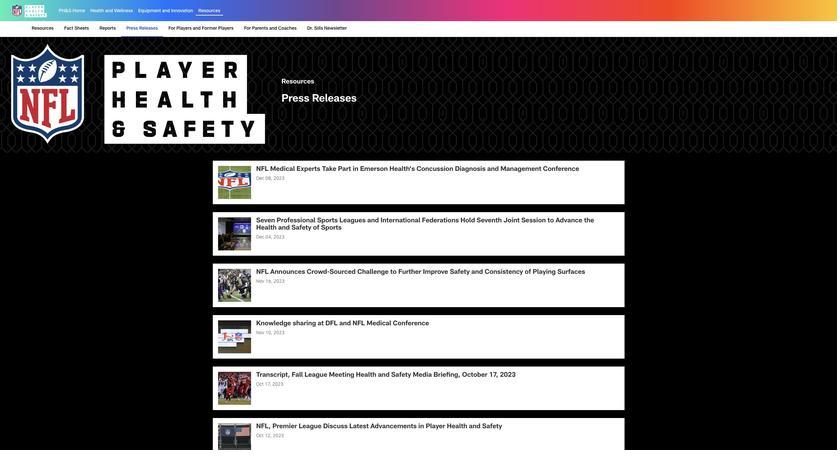 Task type: describe. For each thing, give the bounding box(es) containing it.
joint
[[504, 218, 520, 225]]

releases inside page main content main content
[[312, 94, 357, 105]]

seven professional sports leagues and international federations hold seventh joint session to advance the health and safety of sports
[[256, 218, 594, 232]]

equipment
[[138, 9, 161, 14]]

press releases inside press releases link
[[126, 26, 158, 31]]

reports
[[99, 26, 116, 31]]

federations
[[422, 218, 459, 225]]

0 vertical spatial in
[[353, 166, 359, 173]]

press releases link
[[124, 21, 161, 36]]

announces
[[270, 269, 305, 276]]

1 vertical spatial conference
[[393, 321, 429, 328]]

leagues
[[340, 218, 366, 225]]

dec 04, 2023
[[256, 235, 285, 240]]

health inside seven professional sports leagues and international federations hold seventh joint session to advance the health and safety of sports
[[256, 225, 277, 232]]

frankfurt, 07.11.2023, fussball, dfl deutsche fussball liga, dfl | nfl medical conference am dfb campus image
[[218, 321, 251, 354]]

league for premier
[[299, 424, 322, 431]]

1 horizontal spatial of
[[525, 269, 531, 276]]

dec for seven professional sports leagues and international federations hold seventh joint session to advance the health and safety of sports
[[256, 235, 264, 240]]

for for for players and former players
[[168, 26, 175, 31]]

diagnosis
[[455, 166, 486, 173]]

meeting
[[329, 372, 354, 379]]

at
[[318, 321, 324, 328]]

international
[[381, 218, 420, 225]]

parents
[[252, 26, 268, 31]]

challenge
[[357, 269, 389, 276]]

oct for transcript,
[[256, 383, 264, 387]]

1 vertical spatial sports
[[321, 225, 342, 232]]

16,
[[266, 280, 272, 284]]

health and wellness link
[[90, 9, 133, 14]]

equipment and innovation link
[[138, 9, 193, 14]]

fall
[[292, 372, 303, 379]]

1 horizontal spatial resources link
[[198, 9, 220, 14]]

wellness
[[114, 9, 133, 14]]

player
[[426, 424, 445, 431]]

sheets
[[74, 26, 89, 31]]

12,
[[265, 434, 272, 439]]

0 horizontal spatial resources link
[[32, 21, 56, 36]]

oct 12, 2023
[[256, 434, 284, 439]]

transcript, fall league meeting health and safety media briefing, october 17, 2023
[[256, 372, 516, 379]]

releases inside "banner"
[[139, 26, 158, 31]]

experts
[[297, 166, 320, 173]]

session
[[522, 218, 546, 225]]

dec for nfl medical experts take part in emerson health's concussion diagnosis and management conference
[[256, 177, 264, 181]]

emerson
[[360, 166, 388, 173]]

banner containing ph&s home
[[0, 0, 837, 37]]

equipment and innovation
[[138, 9, 193, 14]]

seventh
[[477, 218, 502, 225]]

0 vertical spatial sports
[[317, 218, 338, 225]]

to inside seven professional sports leagues and international federations hold seventh joint session to advance the health and safety of sports
[[548, 218, 554, 225]]

nfl,
[[256, 424, 271, 431]]

shield vs image
[[218, 166, 251, 199]]

page main content main content
[[0, 37, 837, 450]]

for parents and coaches link
[[241, 21, 299, 36]]

briefing,
[[434, 372, 461, 379]]

2023 for knowledge sharing at dfl and nfl medical conference
[[274, 331, 285, 336]]

for parents and coaches
[[244, 26, 297, 31]]

nfl medical experts take part in emerson health's concussion diagnosis and management conference
[[256, 166, 579, 173]]

resources inside page main content main content
[[282, 79, 314, 86]]

innovation
[[171, 9, 193, 14]]

press inside "banner"
[[126, 26, 138, 31]]

2 vertical spatial nfl
[[353, 321, 365, 328]]

nfl for nfl announces crowd-sourced challenge to further improve safety and consistency of playing surfaces
[[256, 269, 269, 276]]

2023 for transcript, fall league meeting health and safety media briefing, october 17, 2023
[[272, 383, 283, 387]]

seven
[[256, 218, 275, 225]]

surfaces
[[558, 269, 585, 276]]

health right meeting
[[356, 372, 376, 379]]

dr.
[[307, 26, 313, 31]]

safety inside seven professional sports leagues and international federations hold seventh joint session to advance the health and safety of sports
[[292, 225, 311, 232]]

1 horizontal spatial 17,
[[489, 372, 498, 379]]

ph&s
[[59, 9, 71, 14]]

sharing
[[293, 321, 316, 328]]

ph&s home link
[[59, 9, 85, 14]]

part
[[338, 166, 351, 173]]

nov for knowledge
[[256, 331, 264, 336]]

for players and former players link
[[166, 21, 236, 36]]

latest
[[349, 424, 369, 431]]

nov for nfl
[[256, 280, 264, 284]]

advancements
[[371, 424, 417, 431]]

for players and former players
[[168, 26, 234, 31]]

former
[[202, 26, 217, 31]]

0 vertical spatial conference
[[543, 166, 579, 173]]



Task type: vqa. For each thing, say whether or not it's contained in the screenshot.
the bottom Dec
yes



Task type: locate. For each thing, give the bounding box(es) containing it.
medical
[[270, 166, 295, 173], [367, 321, 391, 328]]

nov 10, 2023
[[256, 331, 285, 336]]

fact
[[64, 26, 73, 31]]

nfl, premier league discuss latest advancements in player health and safety
[[256, 424, 504, 431]]

1 horizontal spatial to
[[548, 218, 554, 225]]

fact sheets
[[64, 26, 89, 31]]

1 vertical spatial press releases
[[282, 94, 357, 105]]

in
[[353, 166, 359, 173], [418, 424, 424, 431]]

oct 17, 2023
[[256, 383, 283, 387]]

1 vertical spatial resources
[[32, 26, 54, 31]]

fact sheets link
[[62, 21, 92, 36]]

players right former
[[218, 26, 234, 31]]

crowd-
[[307, 269, 330, 276]]

for for for parents and coaches
[[244, 26, 251, 31]]

in right part
[[353, 166, 359, 173]]

nov left 10,
[[256, 331, 264, 336]]

1 vertical spatial press
[[282, 94, 309, 105]]

1 vertical spatial 17,
[[265, 383, 271, 387]]

0 horizontal spatial medical
[[270, 166, 295, 173]]

banner
[[0, 0, 837, 37]]

sills
[[314, 26, 323, 31]]

nfl for nfl medical experts take part in emerson health's concussion diagnosis and management conference
[[256, 166, 269, 173]]

oct left 12,
[[256, 434, 264, 439]]

0 horizontal spatial players
[[176, 26, 192, 31]]

1 horizontal spatial for
[[244, 26, 251, 31]]

17,
[[489, 372, 498, 379], [265, 383, 271, 387]]

2023 for nfl announces crowd-sourced challenge to further improve safety and consistency of playing surfaces
[[274, 280, 285, 284]]

health
[[90, 9, 104, 14], [256, 225, 277, 232], [356, 372, 376, 379], [447, 424, 467, 431]]

knowledge
[[256, 321, 291, 328]]

oct
[[256, 383, 264, 387], [256, 434, 264, 439]]

conference
[[543, 166, 579, 173], [393, 321, 429, 328]]

transcript,
[[256, 372, 290, 379]]

premier
[[273, 424, 297, 431]]

1 horizontal spatial players
[[218, 26, 234, 31]]

health right home
[[90, 9, 104, 14]]

1 horizontal spatial press releases
[[282, 94, 357, 105]]

sports left leagues
[[317, 218, 338, 225]]

0 horizontal spatial press
[[126, 26, 138, 31]]

0 vertical spatial league
[[305, 372, 327, 379]]

dec left 08,
[[256, 177, 264, 181]]

sports
[[317, 218, 338, 225], [321, 225, 342, 232]]

0 horizontal spatial press releases
[[126, 26, 158, 31]]

for left parents
[[244, 26, 251, 31]]

management
[[501, 166, 542, 173]]

0 vertical spatial medical
[[270, 166, 295, 173]]

nfl announces crowd-sourced challenge to further improve safety and consistency of playing surfaces
[[256, 269, 585, 276]]

nfl up 16,
[[256, 269, 269, 276]]

0 horizontal spatial for
[[168, 26, 175, 31]]

1 vertical spatial nfl
[[256, 269, 269, 276]]

0 horizontal spatial 17,
[[265, 383, 271, 387]]

newsletter
[[324, 26, 347, 31]]

sports down leagues
[[321, 225, 342, 232]]

collaborative meeting of nfl medical officials and pl medical officials. image
[[218, 424, 251, 450]]

0 vertical spatial of
[[313, 225, 319, 232]]

1 horizontal spatial press
[[282, 94, 309, 105]]

08,
[[265, 177, 272, 181]]

coaches
[[278, 26, 297, 31]]

1 horizontal spatial in
[[418, 424, 424, 431]]

health down seven
[[256, 225, 277, 232]]

0 vertical spatial press releases
[[126, 26, 158, 31]]

media
[[413, 372, 432, 379]]

04,
[[265, 235, 272, 240]]

concussion
[[417, 166, 453, 173]]

1 horizontal spatial conference
[[543, 166, 579, 173]]

in left player
[[418, 424, 424, 431]]

to left further
[[390, 269, 397, 276]]

player health and safety logo image
[[11, 3, 48, 18]]

0 vertical spatial releases
[[139, 26, 158, 31]]

10,
[[266, 331, 272, 336]]

1 horizontal spatial resources
[[198, 9, 220, 14]]

players down innovation
[[176, 26, 192, 31]]

2 dec from the top
[[256, 235, 264, 240]]

2 players from the left
[[218, 26, 234, 31]]

17, right the october
[[489, 372, 498, 379]]

0 vertical spatial nfl
[[256, 166, 269, 173]]

1 vertical spatial in
[[418, 424, 424, 431]]

resources link
[[198, 9, 220, 14], [32, 21, 56, 36]]

nov
[[256, 280, 264, 284], [256, 331, 264, 336]]

professional
[[277, 218, 316, 225]]

nfl
[[256, 166, 269, 173], [256, 269, 269, 276], [353, 321, 365, 328]]

conference at nfl office on friday, dec. 1, 2023 in new york. (ap images for nfl/adam hunger) image
[[218, 218, 251, 251]]

0 vertical spatial nov
[[256, 280, 264, 284]]

resources image
[[0, 37, 276, 153]]

discuss
[[323, 424, 348, 431]]

0 vertical spatial resources
[[198, 9, 220, 14]]

to
[[548, 218, 554, 225], [390, 269, 397, 276]]

nfl up 08,
[[256, 166, 269, 173]]

health's
[[390, 166, 415, 173]]

1 for from the left
[[168, 26, 175, 31]]

dr. sills newsletter
[[307, 26, 347, 31]]

nov 16, 2023
[[256, 280, 285, 284]]

league left discuss
[[299, 424, 322, 431]]

oct down transcript,
[[256, 383, 264, 387]]

press releases inside page main content main content
[[282, 94, 357, 105]]

0 horizontal spatial conference
[[393, 321, 429, 328]]

17, down transcript,
[[265, 383, 271, 387]]

hold
[[461, 218, 475, 225]]

league for fall
[[305, 372, 327, 379]]

october
[[462, 372, 488, 379]]

2023 for seven professional sports leagues and international federations hold seventh joint session to advance the health and safety of sports
[[274, 235, 285, 240]]

0 horizontal spatial of
[[313, 225, 319, 232]]

press inside page main content main content
[[282, 94, 309, 105]]

sourced
[[330, 269, 356, 276]]

1 oct from the top
[[256, 383, 264, 387]]

of down professional at top left
[[313, 225, 319, 232]]

to right session
[[548, 218, 554, 225]]

1 vertical spatial nov
[[256, 331, 264, 336]]

0 vertical spatial to
[[548, 218, 554, 225]]

2 vertical spatial resources
[[282, 79, 314, 86]]

1 vertical spatial dec
[[256, 235, 264, 240]]

resources
[[198, 9, 220, 14], [32, 26, 54, 31], [282, 79, 314, 86]]

0 horizontal spatial to
[[390, 269, 397, 276]]

for
[[168, 26, 175, 31], [244, 26, 251, 31]]

reports link
[[97, 21, 118, 36]]

press
[[126, 26, 138, 31], [282, 94, 309, 105]]

and
[[105, 9, 113, 14], [162, 9, 170, 14], [193, 26, 201, 31], [269, 26, 277, 31], [487, 166, 499, 173], [367, 218, 379, 225], [278, 225, 290, 232], [472, 269, 483, 276], [339, 321, 351, 328], [378, 372, 390, 379], [469, 424, 481, 431]]

of left playing in the bottom right of the page
[[525, 269, 531, 276]]

0 vertical spatial oct
[[256, 383, 264, 387]]

of inside seven professional sports leagues and international federations hold seventh joint session to advance the health and safety of sports
[[313, 225, 319, 232]]

1 dec from the top
[[256, 177, 264, 181]]

dfl
[[325, 321, 338, 328]]

1 vertical spatial of
[[525, 269, 531, 276]]

resources link down player health and safety logo
[[32, 21, 56, 36]]

health and wellness
[[90, 9, 133, 14]]

2 horizontal spatial resources
[[282, 79, 314, 86]]

kansas city chiefs wide receiver rashee rice runs during in nfl football game against the denver broncos thursday, oct. 12, 2023 in kansas city, mo. (ap photo/ed zurga) image
[[218, 372, 251, 405]]

advance
[[556, 218, 583, 225]]

2 for from the left
[[244, 26, 251, 31]]

of
[[313, 225, 319, 232], [525, 269, 531, 276]]

2 oct from the top
[[256, 434, 264, 439]]

2023 for nfl, premier league discuss latest advancements in player health and safety
[[273, 434, 284, 439]]

playing
[[533, 269, 556, 276]]

1 vertical spatial league
[[299, 424, 322, 431]]

1 vertical spatial medical
[[367, 321, 391, 328]]

0 horizontal spatial resources
[[32, 26, 54, 31]]

1 players from the left
[[176, 26, 192, 31]]

1 horizontal spatial medical
[[367, 321, 391, 328]]

league
[[305, 372, 327, 379], [299, 424, 322, 431]]

improve
[[423, 269, 448, 276]]

further
[[398, 269, 421, 276]]

home
[[73, 9, 85, 14]]

0 horizontal spatial in
[[353, 166, 359, 173]]

1 vertical spatial releases
[[312, 94, 357, 105]]

seahawks line 082617 image
[[218, 269, 251, 302]]

the
[[584, 218, 594, 225]]

1 vertical spatial to
[[390, 269, 397, 276]]

2023 for nfl medical experts take part in emerson health's concussion diagnosis and management conference
[[274, 177, 285, 181]]

0 vertical spatial resources link
[[198, 9, 220, 14]]

dec left 04,
[[256, 235, 264, 240]]

league right fall in the bottom left of the page
[[305, 372, 327, 379]]

2 nov from the top
[[256, 331, 264, 336]]

players
[[176, 26, 192, 31], [218, 26, 234, 31]]

consistency
[[485, 269, 523, 276]]

dec 08, 2023
[[256, 177, 285, 181]]

nov left 16,
[[256, 280, 264, 284]]

releases
[[139, 26, 158, 31], [312, 94, 357, 105]]

health right player
[[447, 424, 467, 431]]

press releases
[[126, 26, 158, 31], [282, 94, 357, 105]]

0 horizontal spatial releases
[[139, 26, 158, 31]]

knowledge sharing at dfl and nfl medical conference
[[256, 321, 431, 328]]

resources link up former
[[198, 9, 220, 14]]

1 nov from the top
[[256, 280, 264, 284]]

0 vertical spatial dec
[[256, 177, 264, 181]]

oct for nfl,
[[256, 434, 264, 439]]

dr. sills newsletter link
[[305, 21, 350, 36]]

1 horizontal spatial releases
[[312, 94, 357, 105]]

2023
[[274, 177, 285, 181], [274, 235, 285, 240], [274, 280, 285, 284], [274, 331, 285, 336], [500, 372, 516, 379], [272, 383, 283, 387], [273, 434, 284, 439]]

0 vertical spatial 17,
[[489, 372, 498, 379]]

ph&s home
[[59, 9, 85, 14]]

nfl right dfl
[[353, 321, 365, 328]]

0 vertical spatial press
[[126, 26, 138, 31]]

1 vertical spatial oct
[[256, 434, 264, 439]]

safety
[[292, 225, 311, 232], [450, 269, 470, 276], [391, 372, 411, 379], [482, 424, 502, 431]]

1 vertical spatial resources link
[[32, 21, 56, 36]]

take
[[322, 166, 336, 173]]

for down the equipment and innovation
[[168, 26, 175, 31]]



